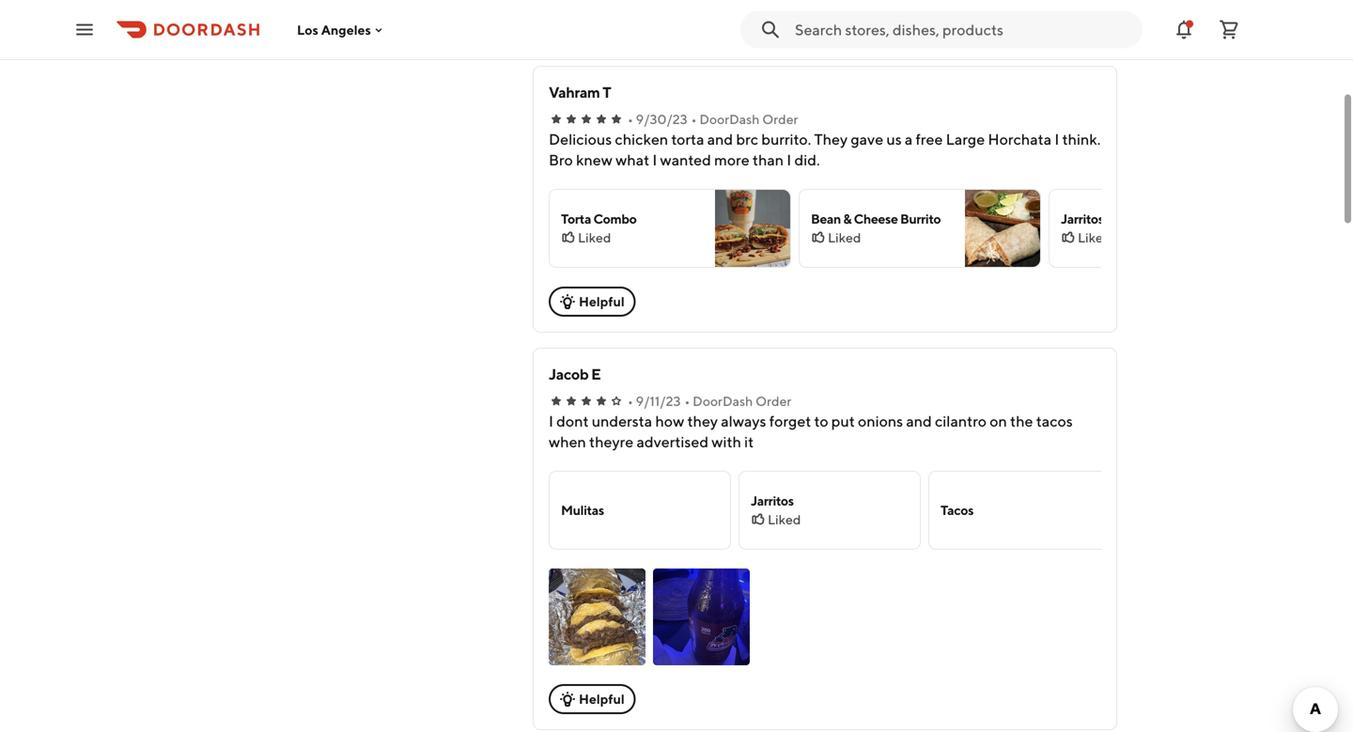 Task type: locate. For each thing, give the bounding box(es) containing it.
• left 9/11/23
[[628, 393, 633, 409]]

helpful
[[579, 294, 625, 309], [579, 691, 625, 707]]

doordash
[[700, 111, 760, 127], [693, 393, 753, 409]]

0 items, open order cart image
[[1218, 18, 1241, 41]]

mulitas
[[561, 502, 604, 518]]

helpful button down item photo 1
[[549, 684, 636, 714]]

cheese
[[854, 211, 898, 227]]

vahram t
[[549, 83, 611, 101]]

0 vertical spatial helpful button
[[549, 287, 636, 317]]

9/11/23
[[636, 393, 681, 409]]

t
[[603, 83, 611, 101]]

1 vertical spatial jarritos
[[751, 493, 794, 508]]

notification bell image
[[1173, 18, 1196, 41]]

1 helpful from the top
[[579, 294, 625, 309]]

jarritos
[[1061, 211, 1104, 227], [751, 493, 794, 508]]

helpful button up 'e'
[[549, 287, 636, 317]]

0 vertical spatial doordash
[[700, 111, 760, 127]]

helpful down item photo 1
[[579, 691, 625, 707]]

0 vertical spatial jarritos
[[1061, 211, 1104, 227]]

helpful button
[[549, 287, 636, 317], [549, 684, 636, 714]]

open menu image
[[73, 18, 96, 41]]

1 vertical spatial order
[[756, 393, 792, 409]]

0 vertical spatial helpful
[[579, 294, 625, 309]]

•
[[628, 111, 633, 127], [691, 111, 697, 127], [628, 393, 633, 409], [685, 393, 690, 409]]

torta combo image
[[715, 190, 790, 267]]

1 vertical spatial helpful button
[[549, 684, 636, 714]]

liked
[[578, 230, 611, 245], [828, 230, 861, 245], [1078, 230, 1111, 245], [768, 512, 801, 527]]

0 horizontal spatial jarritos
[[751, 493, 794, 508]]

doordash right 9/11/23
[[693, 393, 753, 409]]

1 vertical spatial helpful
[[579, 691, 625, 707]]

order
[[762, 111, 798, 127], [756, 393, 792, 409]]

order for e
[[756, 393, 792, 409]]

helpful up 'e'
[[579, 294, 625, 309]]

1 vertical spatial doordash
[[693, 393, 753, 409]]

vahram
[[549, 83, 600, 101]]

• right 9/11/23
[[685, 393, 690, 409]]

0 vertical spatial order
[[762, 111, 798, 127]]

helpful for first helpful button
[[579, 294, 625, 309]]

1 helpful button from the top
[[549, 287, 636, 317]]

bean & cheese burrito image
[[965, 190, 1040, 267]]

doordash right 9/30/23
[[700, 111, 760, 127]]

e
[[591, 365, 601, 383]]

2 helpful from the top
[[579, 691, 625, 707]]

• 9/11/23 • doordash order
[[628, 393, 792, 409]]



Task type: vqa. For each thing, say whether or not it's contained in the screenshot.
the right Jarritos
yes



Task type: describe. For each thing, give the bounding box(es) containing it.
bean & cheese burrito
[[811, 211, 941, 227]]

1 horizontal spatial jarritos
[[1061, 211, 1104, 227]]

jacob
[[549, 365, 589, 383]]

item photo 1 image
[[549, 569, 646, 665]]

helpful for second helpful button from the top of the page
[[579, 691, 625, 707]]

order for t
[[762, 111, 798, 127]]

jacob e
[[549, 365, 601, 383]]

los angeles button
[[297, 22, 386, 37]]

doordash for jacob e
[[693, 393, 753, 409]]

burrito
[[900, 211, 941, 227]]

item photo 2 image
[[653, 569, 750, 665]]

torta
[[561, 211, 591, 227]]

angeles
[[321, 22, 371, 37]]

&
[[843, 211, 852, 227]]

• left 9/30/23
[[628, 111, 633, 127]]

combo
[[594, 211, 637, 227]]

torta combo
[[561, 211, 637, 227]]

• right 9/30/23
[[691, 111, 697, 127]]

mulitas button
[[549, 471, 731, 550]]

los
[[297, 22, 319, 37]]

tacos button
[[929, 471, 1111, 550]]

los angeles
[[297, 22, 371, 37]]

2 helpful button from the top
[[549, 684, 636, 714]]

• 9/30/23 • doordash order
[[628, 111, 798, 127]]

tacos
[[941, 502, 974, 518]]

Store search: begin typing to search for stores available on DoorDash text field
[[795, 19, 1132, 40]]

doordash for vahram t
[[700, 111, 760, 127]]

bean
[[811, 211, 841, 227]]

9/30/23
[[636, 111, 688, 127]]



